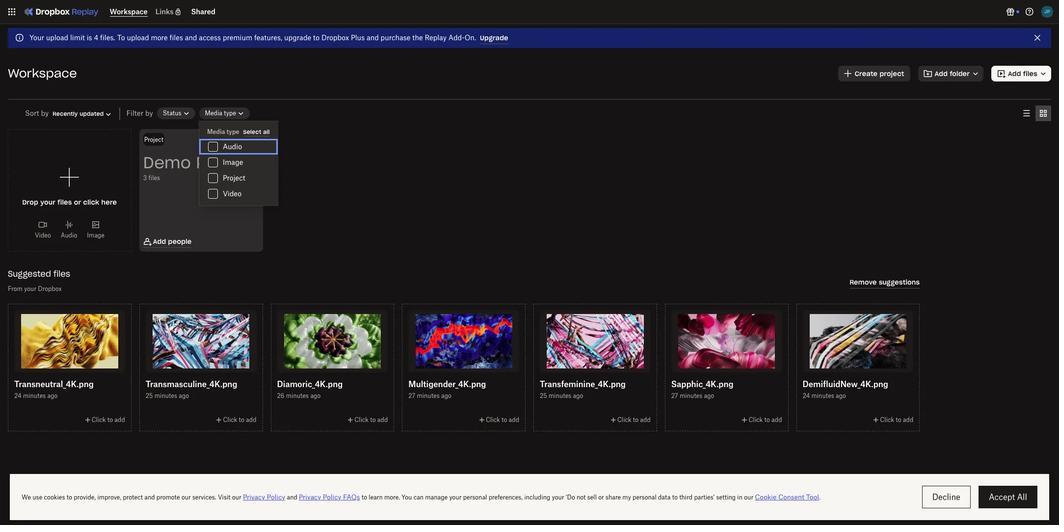 Task type: locate. For each thing, give the bounding box(es) containing it.
minutes for diamoric_4k.png
[[286, 392, 309, 400]]

1 horizontal spatial video
[[223, 190, 242, 198]]

ago inside diamoric_4k.png 26 minutes ago
[[310, 392, 321, 400]]

ago inside sapphic_4k.png 27 minutes ago
[[704, 392, 714, 400]]

click
[[92, 416, 106, 424], [223, 416, 237, 424], [355, 416, 369, 424], [486, 416, 500, 424], [617, 416, 632, 424], [749, 416, 763, 424], [880, 416, 895, 424]]

4
[[94, 33, 98, 42]]

image
[[223, 158, 243, 166], [87, 232, 104, 239]]

ago inside transneutral_4k.png 24 minutes ago
[[47, 392, 58, 400]]

24
[[14, 392, 21, 400], [803, 392, 810, 400]]

to
[[313, 33, 320, 42], [107, 416, 113, 424], [239, 416, 244, 424], [370, 416, 376, 424], [502, 416, 507, 424], [633, 416, 639, 424], [765, 416, 770, 424], [896, 416, 902, 424]]

and left access in the top of the page
[[185, 33, 197, 42]]

0 horizontal spatial dropbox
[[38, 285, 62, 293]]

2 vertical spatial project
[[223, 174, 245, 182]]

0 horizontal spatial workspace
[[8, 66, 77, 81]]

filter
[[126, 109, 143, 117]]

minutes down transneutral_4k.png
[[23, 392, 46, 400]]

your upload limit is 4 files. to upload more files and access premium features, upgrade to dropbox plus and purchase the replay add-on.
[[29, 33, 476, 42]]

media inside media type popup button
[[205, 110, 222, 117]]

24 inside transneutral_4k.png 24 minutes ago
[[14, 392, 21, 400]]

3 ago from the left
[[310, 392, 321, 400]]

video
[[223, 190, 242, 198], [35, 232, 51, 239]]

ago inside 'demifluidnew_4k.png 24 minutes ago'
[[836, 392, 846, 400]]

sort
[[25, 109, 39, 117]]

25 down transmasculine_4k.png
[[146, 392, 153, 400]]

upload left limit
[[46, 33, 68, 42]]

access
[[199, 33, 221, 42]]

type up media type select all on the left top
[[224, 110, 236, 117]]

3 click to add from the left
[[355, 416, 388, 424]]

dropbox left plus
[[322, 33, 349, 42]]

plus
[[351, 33, 365, 42]]

1 horizontal spatial 27
[[671, 392, 678, 400]]

1 minutes from the left
[[23, 392, 46, 400]]

ago for diamoric_4k.png
[[310, 392, 321, 400]]

files
[[170, 33, 183, 42], [149, 174, 160, 182], [54, 269, 70, 279]]

2 ago from the left
[[179, 392, 189, 400]]

1 click to add from the left
[[92, 416, 125, 424]]

5 ago from the left
[[573, 392, 583, 400]]

audio up suggested files
[[61, 232, 77, 239]]

ago down transmasculine_4k.png
[[179, 392, 189, 400]]

files right 3
[[149, 174, 160, 182]]

0 vertical spatial workspace
[[110, 7, 148, 16]]

shared link
[[191, 7, 215, 16], [191, 7, 215, 16]]

2 and from the left
[[367, 33, 379, 42]]

2 minutes from the left
[[155, 392, 177, 400]]

5 click to add from the left
[[617, 416, 651, 424]]

2 click to add from the left
[[223, 416, 257, 424]]

27 inside multigender_4k.png 27 minutes ago
[[409, 392, 415, 400]]

25 inside transmasculine_4k.png 25 minutes ago
[[146, 392, 153, 400]]

25 inside transfeminine_4k.png 25 minutes ago
[[540, 392, 547, 400]]

4 add from the left
[[509, 416, 519, 424]]

project up demo
[[144, 136, 164, 143]]

click for transfeminine_4k.png
[[617, 416, 632, 424]]

features,
[[254, 33, 282, 42]]

minutes down transfeminine_4k.png
[[549, 392, 572, 400]]

1 and from the left
[[185, 33, 197, 42]]

0 vertical spatial audio
[[223, 142, 242, 151]]

type for media type
[[224, 110, 236, 117]]

minutes down demifluidnew_4k.png at the bottom right of the page
[[812, 392, 834, 400]]

click for transmasculine_4k.png
[[223, 416, 237, 424]]

27 down multigender_4k.png
[[409, 392, 415, 400]]

1 horizontal spatial dropbox
[[322, 33, 349, 42]]

files inside alert
[[170, 33, 183, 42]]

ago
[[47, 392, 58, 400], [179, 392, 189, 400], [310, 392, 321, 400], [441, 392, 452, 400], [573, 392, 583, 400], [704, 392, 714, 400], [836, 392, 846, 400]]

5 click from the left
[[617, 416, 632, 424]]

limit
[[70, 33, 85, 42]]

tile view image
[[1038, 108, 1050, 119]]

to for multigender_4k.png
[[502, 416, 507, 424]]

0 vertical spatial video
[[223, 190, 242, 198]]

media type select all
[[207, 128, 270, 135]]

to for diamoric_4k.png
[[370, 416, 376, 424]]

1 horizontal spatial and
[[367, 33, 379, 42]]

to
[[117, 33, 125, 42]]

5 minutes from the left
[[549, 392, 572, 400]]

upload
[[46, 33, 68, 42], [127, 33, 149, 42]]

ago down demifluidnew_4k.png at the bottom right of the page
[[836, 392, 846, 400]]

minutes inside sapphic_4k.png 27 minutes ago
[[680, 392, 703, 400]]

25 for transmasculine_4k.png
[[146, 392, 153, 400]]

suggested files
[[8, 269, 70, 279]]

2 add from the left
[[246, 416, 257, 424]]

27 for sapphic_4k.png
[[671, 392, 678, 400]]

demifluidnew_4k.png
[[803, 379, 889, 389]]

24 down transneutral_4k.png
[[14, 392, 21, 400]]

1 vertical spatial dropbox
[[38, 285, 62, 293]]

project down media type select all on the left top
[[196, 153, 254, 173]]

media down media type
[[207, 128, 225, 135]]

by right filter
[[145, 109, 153, 117]]

multigender_4k.png
[[409, 379, 486, 389]]

audio
[[223, 142, 242, 151], [61, 232, 77, 239]]

1 horizontal spatial files
[[149, 174, 160, 182]]

dropbox
[[322, 33, 349, 42], [38, 285, 62, 293]]

2 click from the left
[[223, 416, 237, 424]]

ago for transmasculine_4k.png
[[179, 392, 189, 400]]

6 minutes from the left
[[680, 392, 703, 400]]

transfeminine_4k.png
[[540, 379, 626, 389]]

type up audio checkbox item at the left
[[227, 128, 239, 135]]

0 vertical spatial image
[[223, 158, 243, 166]]

files inside demo project 3 files
[[149, 174, 160, 182]]

add for sapphic_4k.png
[[772, 416, 782, 424]]

0 vertical spatial files
[[170, 33, 183, 42]]

1 by from the left
[[41, 109, 49, 117]]

1 horizontal spatial audio
[[223, 142, 242, 151]]

video up suggested files
[[35, 232, 51, 239]]

4 click from the left
[[486, 416, 500, 424]]

minutes
[[23, 392, 46, 400], [155, 392, 177, 400], [286, 392, 309, 400], [417, 392, 440, 400], [549, 392, 572, 400], [680, 392, 703, 400], [812, 392, 834, 400]]

workspace link
[[110, 7, 148, 17], [110, 7, 148, 16]]

minutes right 26
[[286, 392, 309, 400]]

1 24 from the left
[[14, 392, 21, 400]]

0 horizontal spatial 25
[[146, 392, 153, 400]]

2 27 from the left
[[671, 392, 678, 400]]

select
[[243, 129, 261, 135]]

add for transmasculine_4k.png
[[246, 416, 257, 424]]

minutes inside 'demifluidnew_4k.png 24 minutes ago'
[[812, 392, 834, 400]]

and right plus
[[367, 33, 379, 42]]

2 by from the left
[[145, 109, 153, 117]]

ago down transneutral_4k.png
[[47, 392, 58, 400]]

6 click from the left
[[749, 416, 763, 424]]

0 vertical spatial media
[[205, 110, 222, 117]]

1 vertical spatial project
[[196, 153, 254, 173]]

transneutral_4k.png
[[14, 379, 94, 389]]

minutes inside transmasculine_4k.png 25 minutes ago
[[155, 392, 177, 400]]

files right the more at top left
[[170, 33, 183, 42]]

to for transneutral_4k.png
[[107, 416, 113, 424]]

add for transfeminine_4k.png
[[640, 416, 651, 424]]

upload right to
[[127, 33, 149, 42]]

4 click to add from the left
[[486, 416, 519, 424]]

0 horizontal spatial video
[[35, 232, 51, 239]]

3 add from the left
[[377, 416, 388, 424]]

links
[[155, 7, 174, 16]]

7 click to add from the left
[[880, 416, 914, 424]]

audio down media type select all on the left top
[[223, 142, 242, 151]]

your
[[24, 285, 36, 293]]

1 vertical spatial media
[[207, 128, 225, 135]]

media type button
[[199, 108, 250, 119]]

minutes down transmasculine_4k.png
[[155, 392, 177, 400]]

files up from your dropbox at left
[[54, 269, 70, 279]]

1 horizontal spatial 25
[[540, 392, 547, 400]]

media
[[205, 110, 222, 117], [207, 128, 225, 135]]

0 horizontal spatial 24
[[14, 392, 21, 400]]

minutes inside diamoric_4k.png 26 minutes ago
[[286, 392, 309, 400]]

2 25 from the left
[[540, 392, 547, 400]]

0 horizontal spatial by
[[41, 109, 49, 117]]

7 click from the left
[[880, 416, 895, 424]]

premium
[[223, 33, 252, 42]]

minutes inside transfeminine_4k.png 25 minutes ago
[[549, 392, 572, 400]]

click for sapphic_4k.png
[[749, 416, 763, 424]]

3 minutes from the left
[[286, 392, 309, 400]]

ago inside transmasculine_4k.png 25 minutes ago
[[179, 392, 189, 400]]

1 25 from the left
[[146, 392, 153, 400]]

4 minutes from the left
[[417, 392, 440, 400]]

multigender_4k.png 27 minutes ago
[[409, 379, 486, 400]]

ago inside multigender_4k.png 27 minutes ago
[[441, 392, 452, 400]]

minutes inside multigender_4k.png 27 minutes ago
[[417, 392, 440, 400]]

workspace down the your
[[8, 66, 77, 81]]

click for demifluidnew_4k.png
[[880, 416, 895, 424]]

7 add from the left
[[903, 416, 914, 424]]

5 add from the left
[[640, 416, 651, 424]]

27
[[409, 392, 415, 400], [671, 392, 678, 400]]

1 horizontal spatial upload
[[127, 33, 149, 42]]

0 horizontal spatial 27
[[409, 392, 415, 400]]

sapphic_4k.png
[[671, 379, 734, 389]]

1 vertical spatial files
[[149, 174, 160, 182]]

3 click from the left
[[355, 416, 369, 424]]

0 vertical spatial type
[[224, 110, 236, 117]]

27 inside sapphic_4k.png 27 minutes ago
[[671, 392, 678, 400]]

audio checkbox item
[[199, 139, 278, 155]]

media up media type select all on the left top
[[205, 110, 222, 117]]

0 horizontal spatial upload
[[46, 33, 68, 42]]

7 ago from the left
[[836, 392, 846, 400]]

click to add for sapphic_4k.png
[[749, 416, 782, 424]]

minutes down the sapphic_4k.png on the right bottom
[[680, 392, 703, 400]]

type
[[224, 110, 236, 117], [227, 128, 239, 135]]

click for diamoric_4k.png
[[355, 416, 369, 424]]

1 horizontal spatial 24
[[803, 392, 810, 400]]

0 horizontal spatial image
[[87, 232, 104, 239]]

7 minutes from the left
[[812, 392, 834, 400]]

media type
[[205, 110, 236, 117]]

6 add from the left
[[772, 416, 782, 424]]

files.
[[100, 33, 115, 42]]

2 24 from the left
[[803, 392, 810, 400]]

and
[[185, 33, 197, 42], [367, 33, 379, 42]]

1 add from the left
[[115, 416, 125, 424]]

sapphic_4k.png 27 minutes ago
[[671, 379, 734, 400]]

0 horizontal spatial and
[[185, 33, 197, 42]]

filter by
[[126, 109, 153, 117]]

ago down transfeminine_4k.png
[[573, 392, 583, 400]]

0 horizontal spatial audio
[[61, 232, 77, 239]]

2 upload from the left
[[127, 33, 149, 42]]

25 down transfeminine_4k.png
[[540, 392, 547, 400]]

diamoric_4k.png
[[277, 379, 343, 389]]

purchase
[[381, 33, 411, 42]]

minutes inside transneutral_4k.png 24 minutes ago
[[23, 392, 46, 400]]

add for transneutral_4k.png
[[115, 416, 125, 424]]

by right "sort" at the left of the page
[[41, 109, 49, 117]]

1 vertical spatial type
[[227, 128, 239, 135]]

ago down multigender_4k.png
[[441, 392, 452, 400]]

on.
[[465, 33, 476, 42]]

1 horizontal spatial by
[[145, 109, 153, 117]]

1 ago from the left
[[47, 392, 58, 400]]

dropbox down suggested files
[[38, 285, 62, 293]]

project down image "checkbox item"
[[223, 174, 245, 182]]

24 for transneutral_4k.png
[[14, 392, 21, 400]]

1 27 from the left
[[409, 392, 415, 400]]

click to add
[[92, 416, 125, 424], [223, 416, 257, 424], [355, 416, 388, 424], [486, 416, 519, 424], [617, 416, 651, 424], [749, 416, 782, 424], [880, 416, 914, 424]]

by for sort by
[[41, 109, 49, 117]]

menu
[[199, 121, 278, 206]]

1 click from the left
[[92, 416, 106, 424]]

ago for transneutral_4k.png
[[47, 392, 58, 400]]

media for media type
[[205, 110, 222, 117]]

27 down the sapphic_4k.png on the right bottom
[[671, 392, 678, 400]]

ago inside transfeminine_4k.png 25 minutes ago
[[573, 392, 583, 400]]

add
[[115, 416, 125, 424], [246, 416, 257, 424], [377, 416, 388, 424], [509, 416, 519, 424], [640, 416, 651, 424], [772, 416, 782, 424], [903, 416, 914, 424]]

minutes for transmasculine_4k.png
[[155, 392, 177, 400]]

to for demifluidnew_4k.png
[[896, 416, 902, 424]]

1 vertical spatial video
[[35, 232, 51, 239]]

24 inside 'demifluidnew_4k.png 24 minutes ago'
[[803, 392, 810, 400]]

workspace up to
[[110, 7, 148, 16]]

sort by
[[25, 109, 49, 117]]

by
[[41, 109, 49, 117], [145, 109, 153, 117]]

type inside menu
[[227, 128, 239, 135]]

ago down diamoric_4k.png
[[310, 392, 321, 400]]

1 horizontal spatial image
[[223, 158, 243, 166]]

25
[[146, 392, 153, 400], [540, 392, 547, 400]]

2 vertical spatial files
[[54, 269, 70, 279]]

tab list
[[1019, 106, 1052, 121]]

ago down the sapphic_4k.png on the right bottom
[[704, 392, 714, 400]]

minutes down multigender_4k.png
[[417, 392, 440, 400]]

26
[[277, 392, 285, 400]]

type for media type select all
[[227, 128, 239, 135]]

6 ago from the left
[[704, 392, 714, 400]]

project
[[144, 136, 164, 143], [196, 153, 254, 173], [223, 174, 245, 182]]

0 horizontal spatial files
[[54, 269, 70, 279]]

click to add for diamoric_4k.png
[[355, 416, 388, 424]]

24 down demifluidnew_4k.png at the bottom right of the page
[[803, 392, 810, 400]]

0 vertical spatial dropbox
[[322, 33, 349, 42]]

6 click to add from the left
[[749, 416, 782, 424]]

2 horizontal spatial files
[[170, 33, 183, 42]]

click for transneutral_4k.png
[[92, 416, 106, 424]]

video down project checkbox item at left
[[223, 190, 242, 198]]

4 ago from the left
[[441, 392, 452, 400]]

type inside popup button
[[224, 110, 236, 117]]

workspace
[[110, 7, 148, 16], [8, 66, 77, 81]]



Task type: vqa. For each thing, say whether or not it's contained in the screenshot.
'share' button to the top
no



Task type: describe. For each thing, give the bounding box(es) containing it.
project inside demo project 3 files
[[196, 153, 254, 173]]

1 vertical spatial workspace
[[8, 66, 77, 81]]

ago for sapphic_4k.png
[[704, 392, 714, 400]]

add for multigender_4k.png
[[509, 416, 519, 424]]

click to add for multigender_4k.png
[[486, 416, 519, 424]]

more
[[151, 33, 168, 42]]

3
[[143, 174, 147, 182]]

from
[[8, 285, 23, 293]]

project checkbox item
[[199, 170, 278, 186]]

demifluidnew_4k.png 24 minutes ago
[[803, 379, 889, 400]]

diamoric_4k.png 26 minutes ago
[[277, 379, 343, 400]]

minutes for transneutral_4k.png
[[23, 392, 46, 400]]

demo
[[143, 153, 191, 173]]

upgrade
[[284, 33, 311, 42]]

suggested
[[8, 269, 51, 279]]

minutes for sapphic_4k.png
[[680, 392, 703, 400]]

click to add for transfeminine_4k.png
[[617, 416, 651, 424]]

transmasculine_4k.png
[[146, 379, 237, 389]]

audio inside audio checkbox item
[[223, 142, 242, 151]]

media for media type select all
[[207, 128, 225, 135]]

1 vertical spatial image
[[87, 232, 104, 239]]

the
[[413, 33, 423, 42]]

transmasculine_4k.png 25 minutes ago
[[146, 379, 237, 400]]

all
[[263, 129, 270, 135]]

video inside checkbox item
[[223, 190, 242, 198]]

25 for transfeminine_4k.png
[[540, 392, 547, 400]]

image inside "checkbox item"
[[223, 158, 243, 166]]

is
[[87, 33, 92, 42]]

replay logo - go to homepage image
[[20, 4, 102, 20]]

transfeminine_4k.png 25 minutes ago
[[540, 379, 626, 400]]

24 for demifluidnew_4k.png
[[803, 392, 810, 400]]

list view image
[[1021, 108, 1033, 119]]

to for transmasculine_4k.png
[[239, 416, 244, 424]]

video checkbox item
[[199, 186, 278, 202]]

1 vertical spatial audio
[[61, 232, 77, 239]]

1 horizontal spatial workspace
[[110, 7, 148, 16]]

your upload limit is 4 files. to upload more files and access premium features, upgrade to dropbox plus and purchase the replay add-on. alert
[[8, 28, 1052, 48]]

add for demifluidnew_4k.png
[[903, 416, 914, 424]]

ago for multigender_4k.png
[[441, 392, 452, 400]]

by for filter by
[[145, 109, 153, 117]]

image checkbox item
[[199, 155, 278, 170]]

ago for demifluidnew_4k.png
[[836, 392, 846, 400]]

demo project 3 files
[[143, 153, 254, 182]]

to inside your upload limit is 4 files. to upload more files and access premium features, upgrade to dropbox plus and purchase the replay add-on. alert
[[313, 33, 320, 42]]

replay
[[425, 33, 447, 42]]

ago for transfeminine_4k.png
[[573, 392, 583, 400]]

1 upload from the left
[[46, 33, 68, 42]]

your
[[29, 33, 44, 42]]

27 for multigender_4k.png
[[409, 392, 415, 400]]

minutes for multigender_4k.png
[[417, 392, 440, 400]]

click to add for transneutral_4k.png
[[92, 416, 125, 424]]

to for sapphic_4k.png
[[765, 416, 770, 424]]

project inside checkbox item
[[223, 174, 245, 182]]

menu containing audio
[[199, 121, 278, 206]]

click to add for demifluidnew_4k.png
[[880, 416, 914, 424]]

click to add for transmasculine_4k.png
[[223, 416, 257, 424]]

to for transfeminine_4k.png
[[633, 416, 639, 424]]

shared
[[191, 7, 215, 16]]

minutes for transfeminine_4k.png
[[549, 392, 572, 400]]

0 vertical spatial project
[[144, 136, 164, 143]]

select all button
[[243, 129, 270, 136]]

click for multigender_4k.png
[[486, 416, 500, 424]]

add for diamoric_4k.png
[[377, 416, 388, 424]]

dropbox inside alert
[[322, 33, 349, 42]]

add-
[[449, 33, 465, 42]]

minutes for demifluidnew_4k.png
[[812, 392, 834, 400]]

transneutral_4k.png 24 minutes ago
[[14, 379, 94, 400]]

from your dropbox
[[8, 285, 62, 293]]



